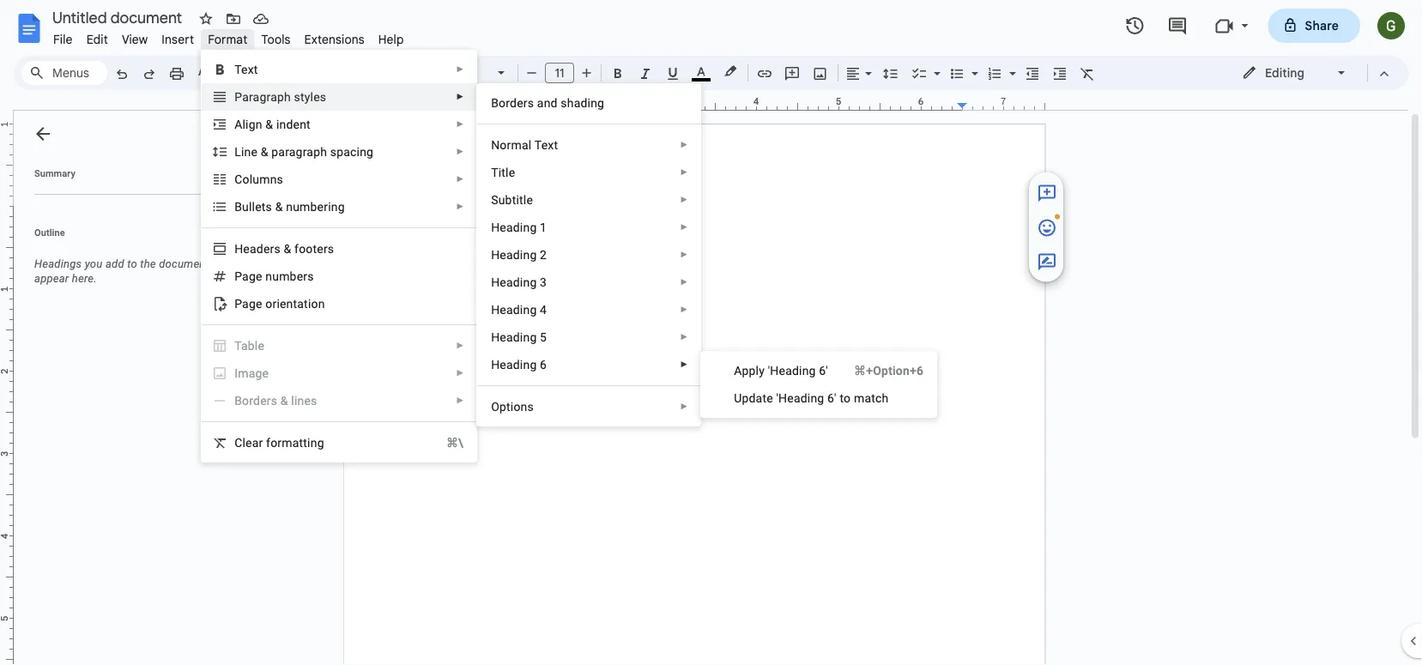 Task type: describe. For each thing, give the bounding box(es) containing it.
add emoji reaction image
[[1037, 218, 1058, 238]]

styles
[[294, 90, 326, 104]]

menu containing text
[[201, 50, 477, 463]]

view
[[122, 32, 148, 47]]

& for eaders
[[284, 242, 291, 256]]

heading 1
[[491, 220, 547, 234]]

file
[[53, 32, 73, 47]]

to inside headings you add to the document will appear here.
[[127, 258, 137, 270]]

m
[[238, 366, 249, 380]]

outline
[[34, 227, 65, 238]]

text color image
[[692, 61, 711, 82]]

right margin image
[[958, 97, 1045, 110]]

page numbers u element
[[234, 269, 319, 283]]

3
[[540, 275, 547, 289]]

eaders
[[243, 242, 281, 256]]

b
[[491, 96, 499, 110]]

formatting
[[266, 436, 324, 450]]

page orientation 3 element
[[234, 297, 330, 311]]

i
[[234, 366, 238, 380]]

u
[[272, 269, 279, 283]]

ubtitle
[[498, 193, 533, 207]]

► inside table menu item
[[456, 341, 465, 351]]

Rename text field
[[46, 7, 192, 27]]

u
[[734, 391, 742, 405]]

i m age
[[234, 366, 269, 380]]

heading for heading 1
[[491, 220, 537, 234]]

table
[[234, 339, 264, 353]]

page n u mbers
[[234, 269, 314, 283]]

appear
[[34, 272, 69, 285]]

insert menu item
[[155, 29, 201, 49]]

columns n element
[[234, 172, 288, 186]]

normal text n element
[[491, 138, 563, 152]]

view menu item
[[115, 29, 155, 49]]

borders and shading b element
[[491, 96, 610, 110]]

n for u
[[265, 269, 272, 283]]

arial option
[[440, 61, 488, 85]]

n
[[491, 138, 500, 152]]

insert image image
[[811, 61, 830, 85]]

borders & lines menu item
[[202, 387, 477, 415]]

6' for u pdate 'heading 6' to match
[[828, 391, 837, 405]]

lear
[[242, 436, 263, 450]]

colum n s
[[234, 172, 283, 186]]

⌘backslash element
[[426, 434, 464, 452]]

& for ine
[[261, 145, 268, 159]]

share button
[[1268, 9, 1361, 43]]

4
[[540, 303, 547, 317]]

n for s
[[270, 172, 277, 186]]

a for lign
[[234, 117, 242, 131]]

Font size field
[[545, 63, 581, 84]]

line & paragraph spacing image
[[881, 61, 901, 85]]

heading for heading 4
[[491, 303, 537, 317]]

ptions
[[500, 400, 534, 414]]

numbering
[[286, 200, 345, 214]]

s for n
[[277, 172, 283, 186]]

title t element
[[491, 165, 520, 179]]

a lign & indent
[[234, 117, 311, 131]]

text s element
[[234, 62, 263, 76]]

bullets & numbering t element
[[234, 200, 350, 214]]

document outline element
[[14, 111, 247, 665]]

borders & lines
[[234, 394, 317, 408]]

► inside the borders & lines menu item
[[456, 396, 465, 406]]

summary heading
[[34, 167, 75, 180]]

pdate
[[742, 391, 773, 405]]

0 horizontal spatial text
[[234, 62, 258, 76]]

top margin image
[[0, 124, 13, 211]]

& right 't'
[[275, 200, 283, 214]]

bulle t s & numbering
[[234, 200, 345, 214]]

heading 3
[[491, 275, 547, 289]]

extensions
[[304, 32, 365, 47]]

l
[[234, 145, 241, 159]]

b orders and shading
[[491, 96, 604, 110]]

summary
[[34, 168, 75, 179]]

mbers
[[279, 269, 314, 283]]

ormal
[[500, 138, 532, 152]]

menu item containing i
[[202, 360, 477, 387]]

2
[[540, 248, 547, 262]]

match
[[854, 391, 889, 405]]

1
[[540, 220, 547, 234]]

footers
[[294, 242, 334, 256]]

h eaders & footers
[[234, 242, 334, 256]]

& inside the borders & lines menu item
[[281, 394, 288, 408]]

options o element
[[491, 400, 539, 414]]

s
[[491, 193, 498, 207]]

image m element
[[234, 366, 274, 380]]

clear formatting c element
[[234, 436, 329, 450]]

6' for a pply 'heading 6'
[[819, 364, 828, 378]]

tools
[[261, 32, 291, 47]]

menu containing a
[[701, 351, 937, 418]]

heading 1 1 element
[[491, 220, 552, 234]]

lign
[[242, 117, 262, 131]]

heading 4
[[491, 303, 547, 317]]

pply
[[742, 364, 765, 378]]

outline heading
[[14, 226, 247, 250]]

bulleted list menu image
[[967, 62, 979, 68]]

and
[[537, 96, 558, 110]]

c
[[234, 436, 242, 450]]

5
[[540, 330, 547, 344]]

ine
[[241, 145, 258, 159]]

heading 6
[[491, 358, 547, 372]]

mode and view toolbar
[[1229, 56, 1398, 90]]

table menu item
[[202, 332, 477, 360]]

⌘\
[[446, 436, 464, 450]]

apply 'heading 6' a element
[[734, 364, 833, 378]]

t
[[491, 165, 498, 179]]

arial
[[440, 65, 466, 80]]



Task type: vqa. For each thing, say whether or not it's contained in the screenshot.
Docs on the top
no



Task type: locate. For each thing, give the bounding box(es) containing it.
lines
[[291, 394, 317, 408]]

p aragraph styles
[[234, 90, 326, 104]]

Font size text field
[[546, 63, 573, 83]]

heading 6 6 element
[[491, 358, 552, 372]]

1 page from the top
[[234, 269, 262, 283]]

1 vertical spatial a
[[734, 364, 742, 378]]

help
[[378, 32, 404, 47]]

2 heading from the top
[[491, 248, 537, 262]]

subtitle s element
[[491, 193, 538, 207]]

s right colum
[[277, 172, 283, 186]]

age
[[249, 366, 269, 380]]

the
[[140, 258, 156, 270]]

n left mbers
[[265, 269, 272, 283]]

menu item
[[202, 360, 477, 387]]

page left u
[[234, 269, 262, 283]]

will
[[212, 258, 229, 270]]

0 vertical spatial page
[[234, 269, 262, 283]]

headers & footers h element
[[234, 242, 339, 256]]

2 page from the top
[[234, 297, 262, 311]]

text up p
[[234, 62, 258, 76]]

text right ormal
[[535, 138, 558, 152]]

& right ine
[[261, 145, 268, 159]]

0 vertical spatial 6'
[[819, 364, 828, 378]]

heading up heading 4
[[491, 275, 537, 289]]

0 vertical spatial to
[[127, 258, 137, 270]]

application
[[0, 0, 1422, 665]]

u pdate 'heading 6' to match
[[734, 391, 889, 405]]

align & indent a element
[[234, 117, 316, 131]]

0 vertical spatial text
[[234, 62, 258, 76]]

6' up update 'heading 6' to match u "element"
[[819, 364, 828, 378]]

page for page orientation
[[234, 297, 262, 311]]

1 horizontal spatial s
[[277, 172, 283, 186]]

s ubtitle
[[491, 193, 533, 207]]

1 vertical spatial n
[[265, 269, 272, 283]]

orientation
[[265, 297, 325, 311]]

text
[[234, 62, 258, 76], [535, 138, 558, 152]]

orders
[[499, 96, 534, 110]]

format
[[208, 32, 248, 47]]

a down p
[[234, 117, 242, 131]]

spacing
[[330, 145, 374, 159]]

page down page n u mbers
[[234, 297, 262, 311]]

'heading down apply 'heading 6' a element
[[776, 391, 824, 405]]

heading up heading 6
[[491, 330, 537, 344]]

heading for heading 3
[[491, 275, 537, 289]]

paragraph styles p element
[[234, 90, 332, 104]]

borders
[[234, 394, 277, 408]]

a
[[234, 117, 242, 131], [734, 364, 742, 378]]

itle
[[498, 165, 515, 179]]

t
[[262, 200, 266, 214]]

menu
[[201, 50, 477, 463], [477, 83, 701, 427], [701, 351, 937, 418]]

heading down heading 3
[[491, 303, 537, 317]]

headings
[[34, 258, 82, 270]]

heading 2
[[491, 248, 547, 262]]

application containing share
[[0, 0, 1422, 665]]

&
[[266, 117, 273, 131], [261, 145, 268, 159], [275, 200, 283, 214], [284, 242, 291, 256], [281, 394, 288, 408]]

1 vertical spatial s
[[266, 200, 272, 214]]

menu bar banner
[[0, 0, 1422, 665]]

paragraph
[[271, 145, 327, 159]]

menu bar
[[46, 22, 411, 51]]

6
[[540, 358, 547, 372]]

heading for heading 2
[[491, 248, 537, 262]]

0 horizontal spatial a
[[234, 117, 242, 131]]

page orientation
[[234, 297, 325, 311]]

0 vertical spatial n
[[270, 172, 277, 186]]

heading down the 'subtitle s' element
[[491, 220, 537, 234]]

menu bar inside 'menu bar' banner
[[46, 22, 411, 51]]

6' left match
[[828, 391, 837, 405]]

menu bar containing file
[[46, 22, 411, 51]]

1 horizontal spatial to
[[840, 391, 851, 405]]

aragraph
[[242, 90, 291, 104]]

& right 'lign'
[[266, 117, 273, 131]]

you
[[85, 258, 103, 270]]

0 vertical spatial s
[[277, 172, 283, 186]]

l ine & paragraph spacing
[[234, 145, 374, 159]]

1 vertical spatial to
[[840, 391, 851, 405]]

1 vertical spatial 'heading
[[776, 391, 824, 405]]

here.
[[72, 272, 97, 285]]

0 horizontal spatial s
[[266, 200, 272, 214]]

0 vertical spatial 'heading
[[768, 364, 816, 378]]

checklist menu image
[[930, 62, 941, 68]]

page
[[234, 269, 262, 283], [234, 297, 262, 311]]

4 heading from the top
[[491, 303, 537, 317]]

p
[[234, 90, 242, 104]]

help menu item
[[371, 29, 411, 49]]

indent
[[276, 117, 311, 131]]

heading 4 4 element
[[491, 303, 552, 317]]

& right eaders
[[284, 242, 291, 256]]

menu containing b
[[477, 83, 701, 427]]

n ormal text
[[491, 138, 558, 152]]

colum
[[234, 172, 270, 186]]

add
[[106, 258, 124, 270]]

o ptions
[[491, 400, 534, 414]]

1 horizontal spatial a
[[734, 364, 742, 378]]

table 2 element
[[234, 339, 270, 353]]

'heading
[[768, 364, 816, 378], [776, 391, 824, 405]]

⌘+option+6
[[854, 364, 924, 378]]

add comment image
[[1037, 183, 1058, 204]]

heading down heading 5
[[491, 358, 537, 372]]

1 heading from the top
[[491, 220, 537, 234]]

editing button
[[1230, 60, 1360, 86]]

edit menu item
[[80, 29, 115, 49]]

⌘+option+6 element
[[833, 362, 924, 379]]

6'
[[819, 364, 828, 378], [828, 391, 837, 405]]

main toolbar
[[106, 0, 1150, 487]]

highlight color image
[[721, 61, 740, 82]]

heading for heading 6
[[491, 358, 537, 372]]

page for page n u mbers
[[234, 269, 262, 283]]

'heading for pply
[[768, 364, 816, 378]]

6 heading from the top
[[491, 358, 537, 372]]

'heading up "u pdate 'heading 6' to match" in the right bottom of the page
[[768, 364, 816, 378]]

to left the
[[127, 258, 137, 270]]

shading
[[561, 96, 604, 110]]

s right bulle
[[266, 200, 272, 214]]

to
[[127, 258, 137, 270], [840, 391, 851, 405]]

heading 5 5 element
[[491, 330, 552, 344]]

suggest edits image
[[1037, 252, 1058, 272]]

headings you add to the document will appear here.
[[34, 258, 229, 285]]

a up u
[[734, 364, 742, 378]]

share
[[1305, 18, 1339, 33]]

a for pply
[[734, 364, 742, 378]]

heading up heading 3
[[491, 248, 537, 262]]

editing
[[1265, 65, 1305, 80]]

h
[[234, 242, 243, 256]]

'heading for pdate
[[776, 391, 824, 405]]

►
[[456, 64, 465, 74], [456, 92, 465, 102], [456, 119, 465, 129], [680, 140, 689, 150], [456, 147, 465, 157], [680, 167, 689, 177], [456, 174, 465, 184], [680, 195, 689, 205], [456, 202, 465, 212], [680, 222, 689, 232], [680, 250, 689, 260], [680, 277, 689, 287], [680, 305, 689, 315], [680, 332, 689, 342], [456, 341, 465, 351], [680, 360, 689, 370], [456, 368, 465, 378], [456, 396, 465, 406], [680, 402, 689, 412]]

1 vertical spatial text
[[535, 138, 558, 152]]

line & paragraph spacing l element
[[234, 145, 379, 159]]

document
[[159, 258, 209, 270]]

borders & lines q element
[[234, 394, 322, 408]]

Menus field
[[21, 61, 107, 85]]

insert
[[162, 32, 194, 47]]

o
[[491, 400, 500, 414]]

5 heading from the top
[[491, 330, 537, 344]]

& left lines
[[281, 394, 288, 408]]

extensions menu item
[[298, 29, 371, 49]]

edit
[[86, 32, 108, 47]]

heading
[[491, 220, 537, 234], [491, 248, 537, 262], [491, 275, 537, 289], [491, 303, 537, 317], [491, 330, 537, 344], [491, 358, 537, 372]]

tools menu item
[[254, 29, 298, 49]]

3 heading from the top
[[491, 275, 537, 289]]

file menu item
[[46, 29, 80, 49]]

1 horizontal spatial text
[[535, 138, 558, 152]]

n
[[270, 172, 277, 186], [265, 269, 272, 283]]

0 horizontal spatial to
[[127, 258, 137, 270]]

heading 5
[[491, 330, 547, 344]]

bulle
[[234, 200, 262, 214]]

0 vertical spatial a
[[234, 117, 242, 131]]

a pply 'heading 6'
[[734, 364, 828, 378]]

s for t
[[266, 200, 272, 214]]

format menu item
[[201, 29, 254, 49]]

heading 3 3 element
[[491, 275, 552, 289]]

& for lign
[[266, 117, 273, 131]]

Star checkbox
[[194, 7, 218, 31]]

to left match
[[840, 391, 851, 405]]

t itle
[[491, 165, 515, 179]]

► inside menu item
[[456, 368, 465, 378]]

update 'heading 6' to match u element
[[734, 391, 894, 405]]

1 vertical spatial 6'
[[828, 391, 837, 405]]

heading for heading 5
[[491, 330, 537, 344]]

1 vertical spatial page
[[234, 297, 262, 311]]

heading 2 2 element
[[491, 248, 552, 262]]

c lear formatting
[[234, 436, 324, 450]]

n up the bulle t s & numbering
[[270, 172, 277, 186]]



